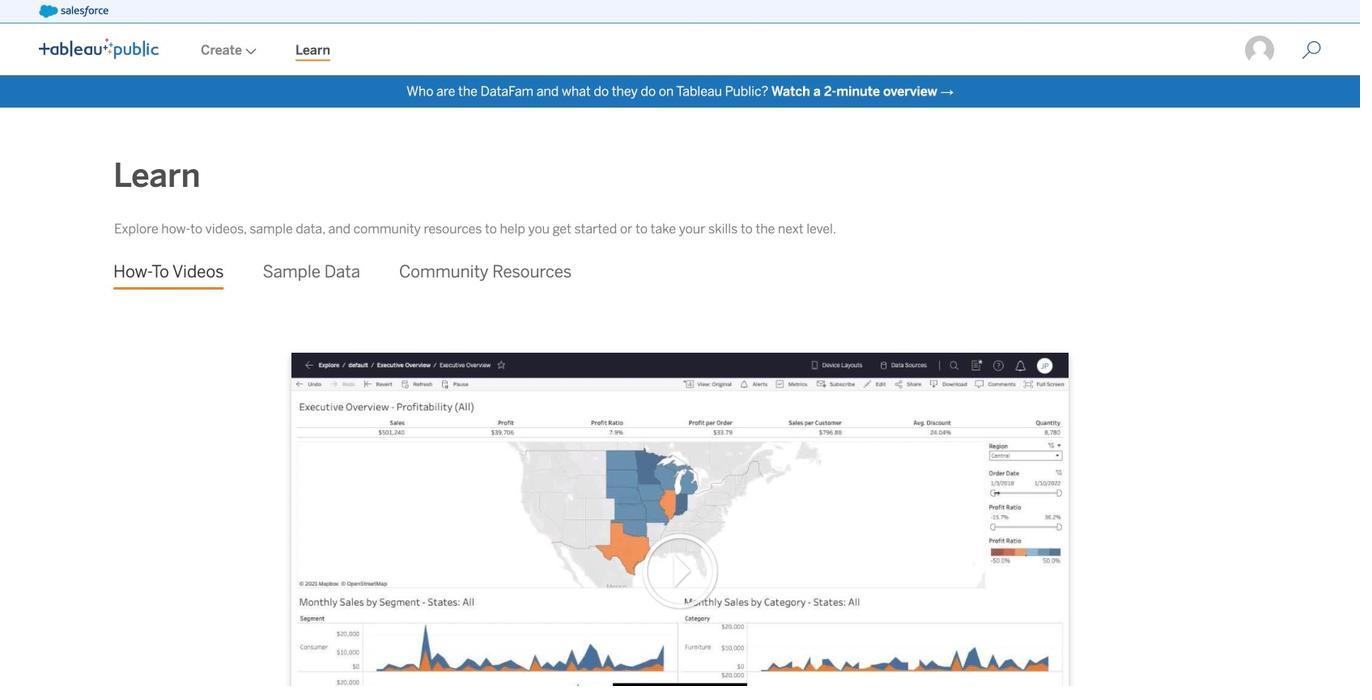 Task type: describe. For each thing, give the bounding box(es) containing it.
tara.schultz image
[[1244, 34, 1276, 66]]

create image
[[242, 48, 257, 55]]

salesforce logo image
[[39, 5, 108, 18]]



Task type: locate. For each thing, give the bounding box(es) containing it.
go to search image
[[1283, 40, 1341, 60]]

logo image
[[39, 38, 159, 59]]



Task type: vqa. For each thing, say whether or not it's contained in the screenshot.
Salesforce Logo
yes



